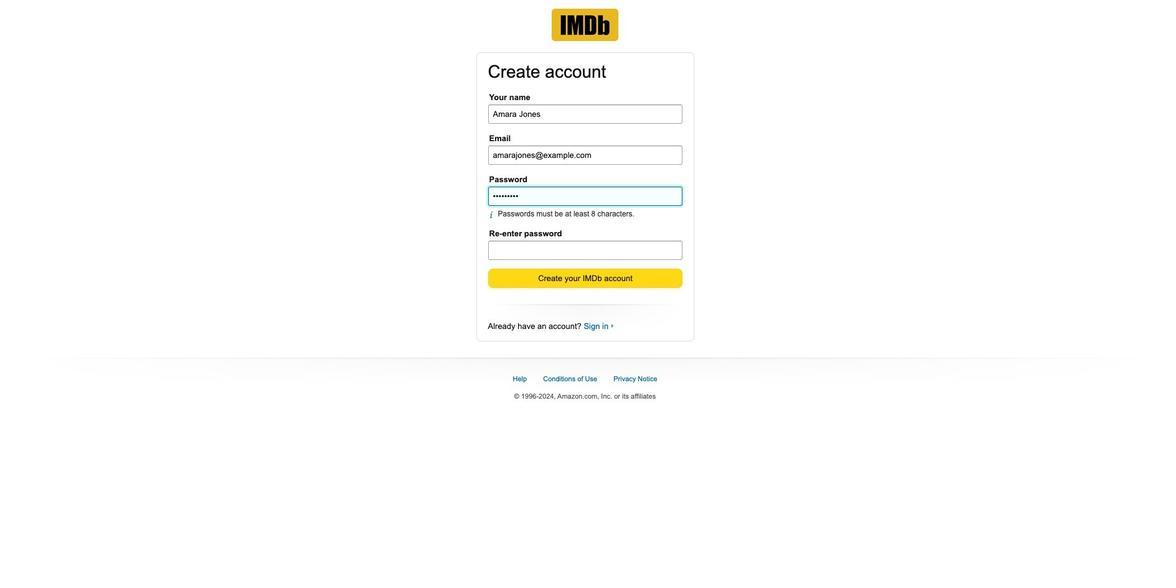 Task type: vqa. For each thing, say whether or not it's contained in the screenshot.
Rate related to The Marvels
no



Task type: locate. For each thing, give the bounding box(es) containing it.
None password field
[[488, 241, 682, 260]]

First and last name text field
[[488, 104, 682, 124]]

None submit
[[489, 270, 682, 288]]

None email field
[[488, 146, 682, 165]]



Task type: describe. For each thing, give the bounding box(es) containing it.
at least 8 characters password field
[[488, 187, 682, 206]]

alert image
[[489, 211, 498, 219]]

imdb.com logo image
[[552, 9, 619, 41]]



